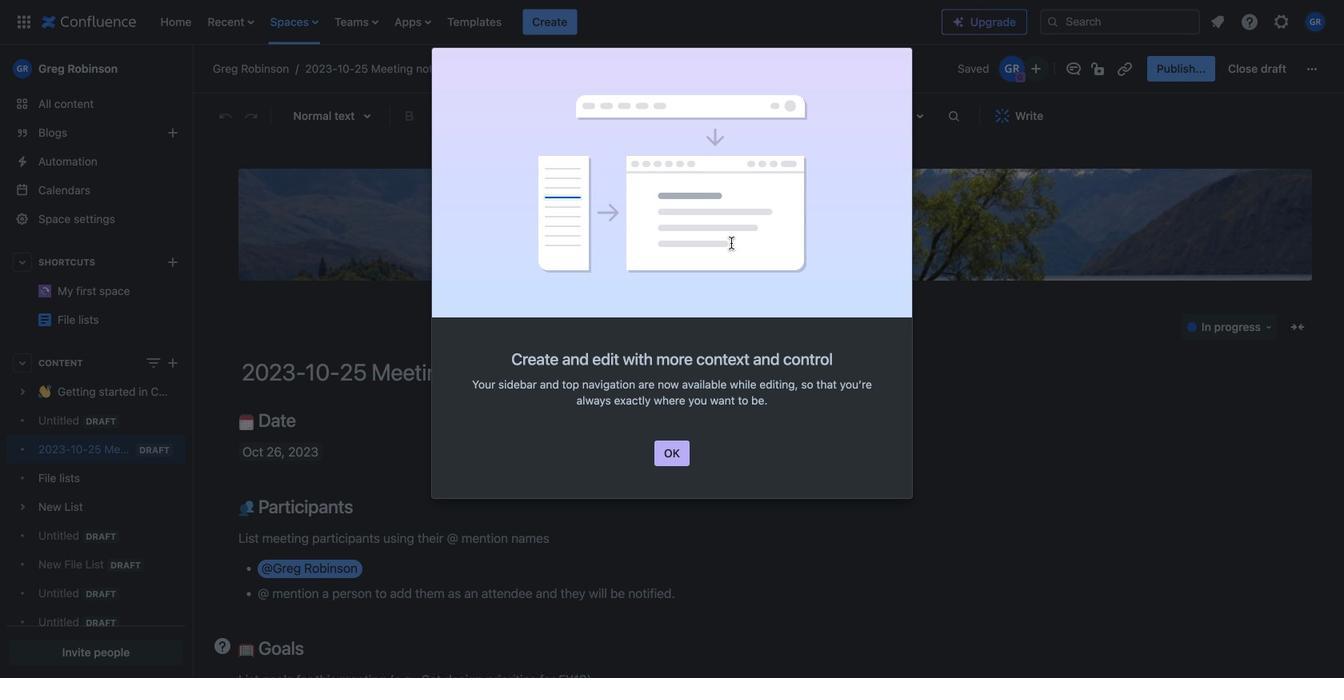 Task type: vqa. For each thing, say whether or not it's contained in the screenshot.
Italic ⌘I icon
no



Task type: locate. For each thing, give the bounding box(es) containing it.
:goal: image
[[238, 642, 254, 658]]

add image, video, or file image
[[762, 106, 781, 126]]

1 horizontal spatial list item
[[330, 0, 383, 44]]

Search field
[[1040, 9, 1200, 35]]

banner
[[0, 0, 1344, 45]]

premium image
[[952, 16, 965, 28]]

dialog
[[432, 48, 912, 498]]

tree inside space "element"
[[6, 378, 186, 666]]

list
[[152, 0, 942, 44], [1203, 8, 1335, 36]]

file lists image
[[38, 314, 51, 326]]

None search field
[[1040, 9, 1200, 35]]

:busts_in_silhouette: image
[[238, 501, 254, 517]]

create a page image
[[163, 354, 182, 373]]

:calendar_spiral: image
[[238, 415, 254, 431]]

confluence image
[[42, 12, 136, 32], [42, 12, 136, 32]]

table size image
[[879, 106, 898, 126]]

0 horizontal spatial list item
[[203, 0, 259, 44]]

action item [] image
[[710, 106, 730, 126]]

2 horizontal spatial list item
[[523, 9, 577, 35]]

tree
[[6, 378, 186, 666]]

emoji : image
[[813, 106, 832, 126]]

create a blog image
[[163, 123, 182, 142]]

text formatting group
[[397, 103, 474, 129]]

search image
[[1047, 16, 1059, 28]]

group
[[1147, 56, 1296, 82]]

list item
[[203, 0, 259, 44], [330, 0, 383, 44], [523, 9, 577, 35]]



Task type: describe. For each thing, give the bounding box(es) containing it.
make page fixed-width image
[[1288, 318, 1307, 337]]

list formating group
[[591, 103, 694, 129]]

table ⇧⌥t image
[[861, 106, 880, 126]]

Give this page a title text field
[[242, 359, 1312, 386]]

Main content area, start typing to enter text. text field
[[238, 410, 1312, 678]]

list item inside list
[[523, 9, 577, 35]]

settings icon image
[[1272, 12, 1291, 32]]

space element
[[0, 45, 192, 678]]

1 horizontal spatial list
[[1203, 8, 1335, 36]]

copy link image
[[1115, 59, 1134, 78]]

0 horizontal spatial list
[[152, 0, 942, 44]]

global element
[[10, 0, 942, 44]]

layouts image
[[839, 106, 858, 126]]



